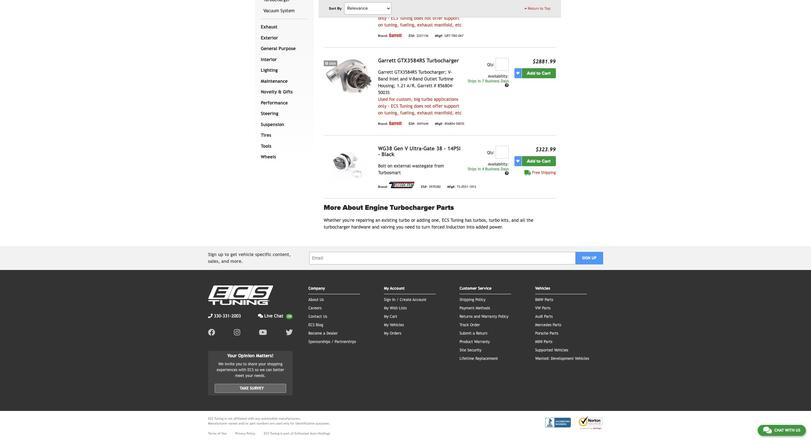 Task type: locate. For each thing, give the bounding box(es) containing it.
2 add to cart button from the top
[[522, 156, 556, 166]]

to down '$323.99'
[[536, 159, 541, 164]]

parts for bmw parts
[[545, 298, 553, 302]]

applications
[[434, 9, 458, 14], [434, 97, 458, 102]]

up inside button
[[592, 256, 596, 261]]

applications down #
[[434, 97, 458, 102]]

vw parts
[[535, 306, 551, 311]]

ships for garrett gtx3584rs turbocharger
[[468, 79, 476, 83]]

2 used from the top
[[378, 97, 388, 102]]

is inside ecs tuning is not affiliated with any automobile manufacturers. manufacturer names and/or part numbers are used only for identification purposes.
[[224, 417, 227, 421]]

in
[[478, 79, 481, 83], [478, 167, 481, 171]]

1 vertical spatial add to cart button
[[522, 156, 556, 166]]

5003s down housing;
[[378, 90, 390, 95]]

0 vertical spatial big
[[414, 9, 420, 14]]

my left orders
[[384, 332, 389, 336]]

about
[[343, 204, 363, 212], [308, 298, 319, 302]]

up for sign up to get vehicle specific content, sales, and more.
[[218, 252, 223, 257]]

etc inside turbocharger assembly used for custom, big turbo applications only - ecs tuning does not offer support on tuning, fueling, exhaust manifold, etc
[[455, 22, 462, 27]]

1 exhaust from the top
[[417, 22, 433, 27]]

add to wish list image
[[516, 72, 519, 75], [516, 160, 519, 163]]

wanted:
[[535, 357, 550, 361]]

0 horizontal spatial you
[[236, 362, 242, 367]]

1 vertical spatial applications
[[434, 97, 458, 102]]

qty: up ships in 7 business days
[[487, 62, 495, 67]]

ecs inside "we invite you to share your shopping experiences with ecs so we can better meet your needs."
[[247, 368, 254, 373]]

availability: up ships in 7 business days
[[488, 74, 509, 79]]

2 add to wish list image from the top
[[516, 160, 519, 163]]

is for not
[[224, 417, 227, 421]]

with inside ecs tuning is not affiliated with any automobile manufacturers. manufacturer names and/or part numbers are used only for identification purposes.
[[248, 417, 254, 421]]

1 tuning, from the top
[[384, 22, 399, 27]]

turbosmart - corporate logo image
[[389, 182, 415, 188]]

free shipping down '$323.99'
[[532, 171, 556, 175]]

2 vertical spatial brand:
[[378, 185, 388, 189]]

garrett for garrett gtx3584rs turbocharger
[[378, 58, 396, 64]]

0 vertical spatial is
[[224, 417, 227, 421]]

add to cart for $2881.99
[[527, 70, 551, 76]]

us right comments image
[[796, 429, 800, 433]]

chat inside "chat with us" link
[[774, 429, 784, 433]]

0 vertical spatial shipping
[[541, 3, 556, 8]]

my for my orders
[[384, 332, 389, 336]]

youtube logo image
[[259, 329, 267, 336]]

2 vertical spatial garrett
[[417, 83, 432, 88]]

0 vertical spatial days
[[501, 79, 509, 83]]

availability: for $2881.99
[[488, 74, 509, 79]]

1 days from the top
[[501, 79, 509, 83]]

0 horizontal spatial policy
[[247, 432, 255, 436]]

turbocharger up turbocharger;
[[427, 58, 459, 64]]

offer up "mfg#: grt-tbo-067"
[[433, 15, 443, 21]]

to left get
[[225, 252, 229, 257]]

turbocharger
[[324, 225, 350, 230]]

payment
[[460, 306, 475, 311]]

0 horizontal spatial 5003s
[[378, 90, 390, 95]]

porsche parts link
[[535, 332, 558, 336]]

es#3691644 - 856804-5003s  - garrett gtx3584rs turbocharger  - garrett gtx3584rs turbocharger; v-band inlet and v-band outlet turbine housing; 1.21 a/r. garrett # 856804-5003s - garrett - audi volkswagen mini image
[[324, 58, 373, 95]]

of left enthusiast
[[290, 432, 293, 436]]

/ right in
[[397, 298, 399, 302]]

2 fueling, from the top
[[400, 110, 416, 115]]

your opinion matters!
[[227, 354, 274, 359]]

shipping down '$323.99'
[[541, 171, 556, 175]]

0 horizontal spatial sign
[[208, 252, 217, 257]]

not up 3691644
[[425, 104, 431, 109]]

my account
[[384, 287, 405, 291]]

es#: 3970382
[[421, 185, 441, 189]]

audi
[[535, 315, 543, 319]]

1 offer from the top
[[433, 15, 443, 21]]

0 vertical spatial return
[[528, 6, 539, 11]]

1 applications from the top
[[434, 9, 458, 14]]

parts
[[436, 204, 454, 212], [545, 298, 553, 302], [542, 306, 551, 311], [544, 315, 553, 319], [553, 323, 561, 328], [550, 332, 558, 336], [544, 340, 552, 344]]

2 qty: from the top
[[487, 150, 495, 155]]

1 vertical spatial your
[[245, 374, 253, 378]]

sort
[[329, 6, 336, 11]]

1 vertical spatial garrett - corporate logo image
[[389, 122, 402, 125]]

add to cart button for $2881.99
[[522, 68, 556, 78]]

2 days from the top
[[501, 167, 509, 171]]

tuning
[[400, 15, 413, 21], [400, 104, 413, 109], [451, 218, 464, 223], [214, 417, 223, 421], [270, 432, 279, 436]]

brand:
[[378, 34, 388, 38], [378, 122, 388, 126], [378, 185, 388, 189]]

policy for shipping policy
[[475, 298, 486, 302]]

fueling, inside turbocharger assembly used for custom, big turbo applications only - ecs tuning does not offer support on tuning, fueling, exhaust manifold, etc
[[400, 22, 416, 27]]

es#: left the 3970382
[[421, 185, 428, 189]]

1 vertical spatial does
[[414, 104, 423, 109]]

/ down dealer
[[331, 340, 334, 344]]

manufacturer
[[208, 422, 227, 426]]

partnerships
[[335, 340, 356, 344]]

offer down #
[[433, 104, 443, 109]]

tuning inside whether you're repairing an existing turbo or adding one, ecs tuning has turbos, turbo kits, and all the turbocharger hardware and valving you need to turn forced induction into added power.
[[451, 218, 464, 223]]

sign for sign up to get vehicle specific content, sales, and more.
[[208, 252, 217, 257]]

exhaust link
[[259, 22, 306, 33]]

etc up 067
[[455, 22, 462, 27]]

and up order
[[474, 315, 480, 319]]

to
[[540, 6, 543, 11], [536, 70, 541, 76], [536, 159, 541, 164], [416, 225, 420, 230], [225, 252, 229, 257], [243, 362, 247, 367]]

5003s inside garrett gtx3584rs turbocharger; v- band inlet and v-band outlet turbine housing; 1.21 a/r. garrett # 856804- 5003s used for custom, big turbo applications only - ecs tuning does not offer support on tuning, fueling, exhaust manifold, etc
[[378, 90, 390, 95]]

tuning, inside turbocharger assembly used for custom, big turbo applications only - ecs tuning does not offer support on tuning, fueling, exhaust manifold, etc
[[384, 22, 399, 27]]

ecs inside turbocharger assembly used for custom, big turbo applications only - ecs tuning does not offer support on tuning, fueling, exhaust manifold, etc
[[391, 15, 398, 21]]

7
[[482, 79, 484, 83]]

1 ships from the top
[[468, 79, 476, 83]]

ships
[[468, 79, 476, 83], [468, 167, 476, 171]]

1 in from the top
[[478, 79, 481, 83]]

1 vertical spatial manifold,
[[434, 110, 454, 115]]

1 vertical spatial only
[[378, 104, 387, 109]]

numbers
[[257, 422, 269, 426]]

turbo up power.
[[489, 218, 500, 223]]

1 horizontal spatial 5003s
[[456, 122, 464, 126]]

0 vertical spatial not
[[425, 15, 431, 21]]

warranty up security
[[474, 340, 490, 344]]

manifold, up 'grt-'
[[434, 22, 454, 27]]

1 horizontal spatial part
[[283, 432, 290, 436]]

1 garrett - corporate logo image from the top
[[389, 34, 402, 37]]

1 add to wish list image from the top
[[516, 72, 519, 75]]

1 my from the top
[[384, 287, 389, 291]]

2 garrett - corporate logo image from the top
[[389, 122, 402, 125]]

product
[[460, 340, 473, 344]]

part down manufacturers.
[[283, 432, 290, 436]]

1 vertical spatial qty:
[[487, 150, 495, 155]]

applications inside garrett gtx3584rs turbocharger; v- band inlet and v-band outlet turbine housing; 1.21 a/r. garrett # 856804- 5003s used for custom, big turbo applications only - ecs tuning does not offer support on tuning, fueling, exhaust manifold, etc
[[434, 97, 458, 102]]

product warranty
[[460, 340, 490, 344]]

only inside turbocharger assembly used for custom, big turbo applications only - ecs tuning does not offer support on tuning, fueling, exhaust manifold, etc
[[378, 15, 387, 21]]

0 vertical spatial business
[[485, 79, 500, 83]]

in
[[392, 298, 395, 302]]

2 big from the top
[[414, 97, 420, 102]]

create
[[400, 298, 411, 302]]

1 big from the top
[[414, 9, 420, 14]]

shipping policy
[[460, 298, 486, 302]]

become a dealer link
[[308, 332, 338, 336]]

in left 7 on the right top of page
[[478, 79, 481, 83]]

3691644
[[417, 122, 428, 126]]

1 free from the top
[[532, 3, 540, 8]]

gtx3584rs up turbocharger;
[[397, 58, 425, 64]]

instagram logo image
[[234, 329, 240, 336]]

1 horizontal spatial is
[[280, 432, 283, 436]]

general
[[261, 46, 277, 51]]

custom, inside turbocharger assembly used for custom, big turbo applications only - ecs tuning does not offer support on tuning, fueling, exhaust manifold, etc
[[396, 9, 413, 14]]

1 vertical spatial chat
[[774, 429, 784, 433]]

is
[[224, 417, 227, 421], [280, 432, 283, 436]]

0 vertical spatial for
[[389, 9, 395, 14]]

support up mfg#: 856804-5003s
[[444, 104, 459, 109]]

856804- down turbine
[[438, 83, 454, 88]]

for inside garrett gtx3584rs turbocharger; v- band inlet and v-band outlet turbine housing; 1.21 a/r. garrett # 856804- 5003s used for custom, big turbo applications only - ecs tuning does not offer support on tuning, fueling, exhaust manifold, etc
[[389, 97, 395, 102]]

about up you're
[[343, 204, 363, 212]]

mfg#: left ts-
[[447, 185, 456, 189]]

big down 'assembly'
[[414, 9, 420, 14]]

turbo up need
[[399, 218, 410, 223]]

applications up 'grt-'
[[434, 9, 458, 14]]

1 vertical spatial 856804-
[[445, 122, 456, 126]]

you right invite
[[236, 362, 242, 367]]

my vehicles link
[[384, 323, 404, 328]]

es#: left 2221136
[[409, 34, 415, 38]]

about us link
[[308, 298, 324, 302]]

0 horizontal spatial chat
[[274, 314, 283, 319]]

to left share
[[243, 362, 247, 367]]

us for contact us
[[323, 315, 327, 319]]

0 vertical spatial exhaust
[[417, 22, 433, 27]]

1 vertical spatial you
[[236, 362, 242, 367]]

vehicles
[[535, 287, 550, 291], [390, 323, 404, 328], [554, 348, 568, 353], [575, 357, 589, 361]]

turbosmart
[[378, 170, 401, 175]]

top
[[544, 6, 551, 11]]

tuning down are
[[270, 432, 279, 436]]

add to cart down $2881.99
[[527, 70, 551, 76]]

tuning inside garrett gtx3584rs turbocharger; v- band inlet and v-band outlet turbine housing; 1.21 a/r. garrett # 856804- 5003s used for custom, big turbo applications only - ecs tuning does not offer support on tuning, fueling, exhaust manifold, etc
[[400, 104, 413, 109]]

2 add from the top
[[527, 159, 535, 164]]

turbo inside garrett gtx3584rs turbocharger; v- band inlet and v-band outlet turbine housing; 1.21 a/r. garrett # 856804- 5003s used for custom, big turbo applications only - ecs tuning does not offer support on tuning, fueling, exhaust manifold, etc
[[421, 97, 432, 102]]

inlet
[[389, 76, 399, 81]]

on inside garrett gtx3584rs turbocharger; v- band inlet and v-band outlet turbine housing; 1.21 a/r. garrett # 856804- 5003s used for custom, big turbo applications only - ecs tuning does not offer support on tuning, fueling, exhaust manifold, etc
[[378, 110, 383, 115]]

1 manifold, from the top
[[434, 22, 454, 27]]

sign in / create account link
[[384, 298, 426, 302]]

0 vertical spatial in
[[478, 79, 481, 83]]

in for wg38 gen v ultra-gate 38 - 14psi - black
[[478, 167, 481, 171]]

0 vertical spatial es#:
[[409, 34, 415, 38]]

garrett - corporate logo image left the es#: 2221136
[[389, 34, 402, 37]]

0 vertical spatial add to cart
[[527, 70, 551, 76]]

0 vertical spatial manifold,
[[434, 22, 454, 27]]

is down used
[[280, 432, 283, 436]]

1 vertical spatial etc
[[455, 110, 462, 115]]

parts right bmw
[[545, 298, 553, 302]]

general purpose link
[[259, 43, 306, 54]]

2 applications from the top
[[434, 97, 458, 102]]

ultra-
[[410, 146, 423, 152]]

1 vertical spatial part
[[283, 432, 290, 436]]

1 used from the top
[[378, 9, 388, 14]]

custom, down 'assembly'
[[396, 9, 413, 14]]

add to wish list image for $323.99
[[516, 160, 519, 163]]

submit a return
[[460, 332, 487, 336]]

tuning up manufacturer
[[214, 417, 223, 421]]

gtx3584rs up inlet
[[394, 70, 417, 75]]

1 custom, from the top
[[396, 9, 413, 14]]

2 offer from the top
[[433, 104, 443, 109]]

sign for sign in / create account
[[384, 298, 391, 302]]

chat right comments image
[[774, 429, 784, 433]]

mfg#: right 3691644
[[435, 122, 443, 126]]

performance
[[261, 100, 288, 105]]

5003s
[[378, 90, 390, 95], [456, 122, 464, 126]]

gate
[[423, 146, 435, 152]]

track order link
[[460, 323, 480, 328]]

with up meet
[[239, 368, 246, 373]]

0 vertical spatial free shipping
[[532, 3, 556, 8]]

1 vertical spatial days
[[501, 167, 509, 171]]

0 horizontal spatial /
[[331, 340, 334, 344]]

up inside sign up to get vehicle specific content, sales, and more.
[[218, 252, 223, 257]]

1 business from the top
[[485, 79, 500, 83]]

turbocharger up "or"
[[390, 204, 435, 212]]

terms of use link
[[208, 431, 227, 436]]

330-331-2003
[[214, 314, 241, 319]]

330-331-2003 link
[[208, 313, 241, 320]]

2 support from the top
[[444, 104, 459, 109]]

1 horizontal spatial with
[[248, 417, 254, 421]]

facebook logo image
[[208, 329, 215, 336]]

return right the caret up 'icon'
[[528, 6, 539, 11]]

0 vertical spatial applications
[[434, 9, 458, 14]]

0 vertical spatial custom,
[[396, 9, 413, 14]]

0 vertical spatial brand:
[[378, 34, 388, 38]]

2 vertical spatial turbocharger
[[390, 204, 435, 212]]

brand: for garrett
[[378, 122, 388, 126]]

in left 4
[[478, 167, 481, 171]]

- inside garrett gtx3584rs turbocharger; v- band inlet and v-band outlet turbine housing; 1.21 a/r. garrett # 856804- 5003s used for custom, big turbo applications only - ecs tuning does not offer support on tuning, fueling, exhaust manifold, etc
[[388, 104, 390, 109]]

1 horizontal spatial you
[[396, 225, 403, 230]]

on inside bolt on external wastegate from turbosmart
[[388, 163, 392, 169]]

add to cart button down $2881.99
[[522, 68, 556, 78]]

only
[[378, 15, 387, 21], [378, 104, 387, 109], [283, 422, 289, 426]]

with left the any
[[248, 417, 254, 421]]

business for wg38 gen v ultra-gate 38 - 14psi - black
[[485, 167, 500, 171]]

maintenance link
[[259, 76, 306, 87]]

sign up to get vehicle specific content, sales, and more.
[[208, 252, 291, 264]]

1 fueling, from the top
[[400, 22, 416, 27]]

mfg#: left 'grt-'
[[435, 34, 443, 38]]

in for garrett gtx3584rs turbocharger
[[478, 79, 481, 83]]

2 vertical spatial mfg#:
[[447, 185, 456, 189]]

1 vertical spatial in
[[478, 167, 481, 171]]

for inside turbocharger assembly used for custom, big turbo applications only - ecs tuning does not offer support on tuning, fueling, exhaust manifold, etc
[[389, 9, 395, 14]]

v- up a/r. at the right of page
[[409, 76, 413, 81]]

turbo down 'assembly'
[[421, 9, 432, 14]]

2221136
[[417, 34, 428, 38]]

0 vertical spatial free
[[532, 3, 540, 8]]

2 tuning, from the top
[[384, 110, 399, 115]]

tuning inside turbocharger assembly used for custom, big turbo applications only - ecs tuning does not offer support on tuning, fueling, exhaust manifold, etc
[[400, 15, 413, 21]]

fueling, up es#: 3691644
[[400, 110, 416, 115]]

my cart link
[[384, 315, 397, 319]]

1 vertical spatial support
[[444, 104, 459, 109]]

2 add to cart from the top
[[527, 159, 551, 164]]

a right submit
[[473, 332, 475, 336]]

0 vertical spatial turbocharger
[[378, 2, 405, 7]]

not inside turbocharger assembly used for custom, big turbo applications only - ecs tuning does not offer support on tuning, fueling, exhaust manifold, etc
[[425, 15, 431, 21]]

None number field
[[496, 58, 509, 71], [496, 146, 509, 159], [496, 58, 509, 71], [496, 146, 509, 159]]

tires
[[261, 133, 271, 138]]

band up a/r. at the right of page
[[413, 76, 423, 81]]

1 vertical spatial availability:
[[488, 162, 509, 167]]

free down '$323.99'
[[532, 171, 540, 175]]

1 vertical spatial brand:
[[378, 122, 388, 126]]

big down a/r. at the right of page
[[414, 97, 420, 102]]

1 availability: from the top
[[488, 74, 509, 79]]

1 support from the top
[[444, 15, 459, 21]]

0 horizontal spatial part
[[250, 422, 256, 426]]

turbo
[[421, 9, 432, 14], [421, 97, 432, 102], [399, 218, 410, 223], [489, 218, 500, 223]]

0 horizontal spatial up
[[218, 252, 223, 257]]

vehicles up wanted: development vehicles at the right of page
[[554, 348, 568, 353]]

your up the we
[[258, 362, 266, 367]]

2 brand: from the top
[[378, 122, 388, 126]]

0 vertical spatial garrett - corporate logo image
[[389, 34, 402, 37]]

not up names at the bottom left of page
[[228, 417, 232, 421]]

mini parts
[[535, 340, 552, 344]]

2 my from the top
[[384, 306, 389, 311]]

all
[[520, 218, 525, 223]]

2 horizontal spatial sign
[[582, 256, 590, 261]]

0 horizontal spatial v-
[[409, 76, 413, 81]]

add to wish list image for $2881.99
[[516, 72, 519, 75]]

free
[[532, 3, 540, 8], [532, 171, 540, 175]]

availability:
[[488, 74, 509, 79], [488, 162, 509, 167]]

contact us
[[308, 315, 327, 319]]

1 vertical spatial ships
[[468, 167, 476, 171]]

2 etc from the top
[[455, 110, 462, 115]]

your right meet
[[245, 374, 253, 378]]

qty: for wg38 gen v ultra-gate 38 - 14psi - black
[[487, 150, 495, 155]]

1 horizontal spatial up
[[592, 256, 596, 261]]

policy for privacy policy
[[247, 432, 255, 436]]

2 ships from the top
[[468, 167, 476, 171]]

you inside whether you're repairing an existing turbo or adding one, ecs tuning has turbos, turbo kits, and all the turbocharger hardware and valving you need to turn forced induction into added power.
[[396, 225, 403, 230]]

0 vertical spatial offer
[[433, 15, 443, 21]]

can
[[266, 368, 272, 373]]

1 horizontal spatial your
[[258, 362, 266, 367]]

suspension link
[[259, 119, 306, 130]]

steering link
[[259, 109, 306, 119]]

2 a from the left
[[473, 332, 475, 336]]

1 vertical spatial free shipping
[[532, 171, 556, 175]]

0 vertical spatial qty:
[[487, 62, 495, 67]]

phone image
[[208, 314, 213, 319]]

1 horizontal spatial v-
[[448, 70, 452, 75]]

mfg#: for wg38 gen v ultra-gate 38 - 14psi - black
[[447, 185, 456, 189]]

0 vertical spatial add to wish list image
[[516, 72, 519, 75]]

a for submit
[[473, 332, 475, 336]]

business right 4
[[485, 167, 500, 171]]

big
[[414, 9, 420, 14], [414, 97, 420, 102]]

tools
[[261, 144, 271, 149]]

sign inside sign up to get vehicle specific content, sales, and more.
[[208, 252, 217, 257]]

to inside whether you're repairing an existing turbo or adding one, ecs tuning has turbos, turbo kits, and all the turbocharger hardware and valving you need to turn forced induction into added power.
[[416, 225, 420, 230]]

1 vertical spatial fueling,
[[400, 110, 416, 115]]

not inside garrett gtx3584rs turbocharger; v- band inlet and v-band outlet turbine housing; 1.21 a/r. garrett # 856804- 5003s used for custom, big turbo applications only - ecs tuning does not offer support on tuning, fueling, exhaust manifold, etc
[[425, 104, 431, 109]]

2 does from the top
[[414, 104, 423, 109]]

my for my wish lists
[[384, 306, 389, 311]]

garrett - corporate logo image for es#: 3691644
[[389, 122, 402, 125]]

1 a from the left
[[323, 332, 325, 336]]

return down order
[[476, 332, 487, 336]]

cart down '$323.99'
[[542, 159, 551, 164]]

2 vertical spatial only
[[283, 422, 289, 426]]

067
[[458, 34, 463, 38]]

0 vertical spatial policy
[[475, 298, 486, 302]]

wheels link
[[259, 152, 306, 163]]

1 vertical spatial return
[[476, 332, 487, 336]]

mfg#: ts-0551-1012
[[447, 185, 476, 189]]

lifetime replacement
[[460, 357, 498, 361]]

856804- up 14psi
[[445, 122, 456, 126]]

fueling, up the es#: 2221136
[[400, 22, 416, 27]]

&
[[278, 89, 281, 95]]

etc
[[455, 22, 462, 27], [455, 110, 462, 115]]

2 exhaust from the top
[[417, 110, 433, 115]]

vehicles right development
[[575, 357, 589, 361]]

custom, down 1.21
[[396, 97, 413, 102]]

does inside garrett gtx3584rs turbocharger; v- band inlet and v-band outlet turbine housing; 1.21 a/r. garrett # 856804- 5003s used for custom, big turbo applications only - ecs tuning does not offer support on tuning, fueling, exhaust manifold, etc
[[414, 104, 423, 109]]

us
[[320, 298, 324, 302], [323, 315, 327, 319], [796, 429, 800, 433]]

0 vertical spatial 5003s
[[378, 90, 390, 95]]

tuning down 'assembly'
[[400, 15, 413, 21]]

v- up turbine
[[448, 70, 452, 75]]

returns and warranty policy link
[[460, 315, 508, 319]]

us right contact
[[323, 315, 327, 319]]

1 vertical spatial policy
[[498, 315, 508, 319]]

turbocharger inside turbocharger assembly used for custom, big turbo applications only - ecs tuning does not offer support on tuning, fueling, exhaust manifold, etc
[[378, 2, 405, 7]]

es#3970382 - ts-0551-1012 - wg38 gen v ultra-gate 38 - 14psi - black - bolt on external wastegate from turbosmart - turbosmart - audi bmw volkswagen mercedes benz mini porsche image
[[324, 146, 373, 183]]

garrett - corporate logo image
[[389, 34, 402, 37], [389, 122, 402, 125]]

1 vertical spatial add to wish list image
[[516, 160, 519, 163]]

3 brand: from the top
[[378, 185, 388, 189]]

3 my from the top
[[384, 315, 389, 319]]

1 add to cart button from the top
[[522, 68, 556, 78]]

1 does from the top
[[414, 15, 423, 21]]

a left dealer
[[323, 332, 325, 336]]

5003s up 14psi
[[456, 122, 464, 126]]

add to cart for $323.99
[[527, 159, 551, 164]]

0 vertical spatial does
[[414, 15, 423, 21]]

to inside "we invite you to share your shopping experiences with ecs so we can better meet your needs."
[[243, 362, 247, 367]]

return
[[528, 6, 539, 11], [476, 332, 487, 336]]

us for about us
[[320, 298, 324, 302]]

1.21
[[397, 83, 406, 88]]

availability: for $323.99
[[488, 162, 509, 167]]

my for my account
[[384, 287, 389, 291]]

qty: for garrett gtx3584rs turbocharger
[[487, 62, 495, 67]]

sign for sign up
[[582, 256, 590, 261]]

1 vertical spatial es#:
[[409, 122, 415, 126]]

0 vertical spatial on
[[378, 22, 383, 27]]

tbo-
[[451, 34, 458, 38]]

does up es#: 3691644
[[414, 104, 423, 109]]

2 vertical spatial es#:
[[421, 185, 428, 189]]

my left wish
[[384, 306, 389, 311]]

availability: up ships in 4 business days on the top of the page
[[488, 162, 509, 167]]

account right create at the bottom of page
[[412, 298, 426, 302]]

gtx3584rs for turbocharger
[[397, 58, 425, 64]]

my for my vehicles
[[384, 323, 389, 328]]

garrett - corporate logo image left es#: 3691644
[[389, 122, 402, 125]]

0 vertical spatial only
[[378, 15, 387, 21]]

0 vertical spatial you
[[396, 225, 403, 230]]

add to cart button for $323.99
[[522, 156, 556, 166]]

suspension
[[261, 122, 284, 127]]

support up "mfg#: grt-tbo-067"
[[444, 15, 459, 21]]

0 vertical spatial us
[[320, 298, 324, 302]]

with
[[239, 368, 246, 373], [248, 417, 254, 421], [785, 429, 795, 433]]

wg38
[[378, 146, 392, 152]]

ships left 7 on the right top of page
[[468, 79, 476, 83]]

novelty & gifts link
[[259, 87, 306, 98]]

1 add from the top
[[527, 70, 535, 76]]

sign inside button
[[582, 256, 590, 261]]

2 in from the top
[[478, 167, 481, 171]]

business right 7 on the right top of page
[[485, 79, 500, 83]]

1 vertical spatial about
[[308, 298, 319, 302]]

2 business from the top
[[485, 167, 500, 171]]

2 band from the left
[[413, 76, 423, 81]]

2 manifold, from the top
[[434, 110, 454, 115]]

2 vertical spatial on
[[388, 163, 392, 169]]

0 vertical spatial support
[[444, 15, 459, 21]]

into
[[466, 225, 474, 230]]

days for $323.99
[[501, 167, 509, 171]]

gtx3584rs inside garrett gtx3584rs turbocharger; v- band inlet and v-band outlet turbine housing; 1.21 a/r. garrett # 856804- 5003s used for custom, big turbo applications only - ecs tuning does not offer support on tuning, fueling, exhaust manifold, etc
[[394, 70, 417, 75]]

1 qty: from the top
[[487, 62, 495, 67]]

2 horizontal spatial with
[[785, 429, 795, 433]]

turbo inside turbocharger assembly used for custom, big turbo applications only - ecs tuning does not offer support on tuning, fueling, exhaust manifold, etc
[[421, 9, 432, 14]]

1 vertical spatial /
[[331, 340, 334, 344]]

adding
[[417, 218, 430, 223]]

1 horizontal spatial of
[[290, 432, 293, 436]]

0 horizontal spatial account
[[390, 287, 405, 291]]

exhaust up 2221136
[[417, 22, 433, 27]]

vehicles up orders
[[390, 323, 404, 328]]

days up question circle icon
[[501, 79, 509, 83]]

parts up mercedes parts
[[544, 315, 553, 319]]

1 add to cart from the top
[[527, 70, 551, 76]]

2 availability: from the top
[[488, 162, 509, 167]]

of left "use"
[[217, 432, 220, 436]]

shipping right the caret up 'icon'
[[541, 3, 556, 8]]

payment methods link
[[460, 306, 490, 311]]

your
[[227, 354, 237, 359]]

4 my from the top
[[384, 323, 389, 328]]

ships left 4
[[468, 167, 476, 171]]

1 vertical spatial with
[[248, 417, 254, 421]]

1 free shipping from the top
[[532, 3, 556, 8]]

part down the any
[[250, 422, 256, 426]]

2 custom, from the top
[[396, 97, 413, 102]]

1 vertical spatial us
[[323, 315, 327, 319]]

induction
[[446, 225, 465, 230]]

1 etc from the top
[[455, 22, 462, 27]]

is for part
[[280, 432, 283, 436]]

only inside garrett gtx3584rs turbocharger; v- band inlet and v-band outlet turbine housing; 1.21 a/r. garrett # 856804- 5003s used for custom, big turbo applications only - ecs tuning does not offer support on tuning, fueling, exhaust manifold, etc
[[378, 104, 387, 109]]

5 my from the top
[[384, 332, 389, 336]]

tuning up induction
[[451, 218, 464, 223]]

not up 2221136
[[425, 15, 431, 21]]

about up careers 'link'
[[308, 298, 319, 302]]

1 vertical spatial mfg#:
[[435, 122, 443, 126]]

2 free from the top
[[532, 171, 540, 175]]

development
[[551, 357, 574, 361]]

parts for mini parts
[[544, 340, 552, 344]]

2 vertical spatial with
[[785, 429, 795, 433]]

2 free shipping from the top
[[532, 171, 556, 175]]

1 horizontal spatial chat
[[774, 429, 784, 433]]

manifold, inside turbocharger assembly used for custom, big turbo applications only - ecs tuning does not offer support on tuning, fueling, exhaust manifold, etc
[[434, 22, 454, 27]]

us up careers 'link'
[[320, 298, 324, 302]]

support inside garrett gtx3584rs turbocharger; v- band inlet and v-band outlet turbine housing; 1.21 a/r. garrett # 856804- 5003s used for custom, big turbo applications only - ecs tuning does not offer support on tuning, fueling, exhaust manifold, etc
[[444, 104, 459, 109]]



Task type: describe. For each thing, give the bounding box(es) containing it.
survey
[[250, 386, 264, 391]]

#
[[434, 83, 436, 88]]

parts for audi parts
[[544, 315, 553, 319]]

0 vertical spatial /
[[397, 298, 399, 302]]

hardware
[[351, 225, 371, 230]]

return to top link
[[524, 6, 551, 11]]

methods
[[476, 306, 490, 311]]

support inside turbocharger assembly used for custom, big turbo applications only - ecs tuning does not offer support on tuning, fueling, exhaust manifold, etc
[[444, 15, 459, 21]]

needs.
[[254, 374, 266, 378]]

comments image
[[258, 314, 263, 319]]

my vehicles
[[384, 323, 404, 328]]

ecs inside ecs tuning is not affiliated with any automobile manufacturers. manufacturer names and/or part numbers are used only for identification purposes.
[[208, 417, 213, 421]]

performance link
[[259, 98, 306, 109]]

external
[[394, 163, 411, 169]]

add for $323.99
[[527, 159, 535, 164]]

order
[[470, 323, 480, 328]]

bmw parts
[[535, 298, 553, 302]]

repairing
[[356, 218, 374, 223]]

0 vertical spatial warranty
[[481, 315, 497, 319]]

mfg#: for garrett gtx3584rs turbocharger
[[435, 122, 443, 126]]

offer inside turbocharger assembly used for custom, big turbo applications only - ecs tuning does not offer support on tuning, fueling, exhaust manifold, etc
[[433, 15, 443, 21]]

become a dealer
[[308, 332, 338, 336]]

1 vertical spatial warranty
[[474, 340, 490, 344]]

affiliated
[[233, 417, 247, 421]]

sign in / create account
[[384, 298, 426, 302]]

big inside garrett gtx3584rs turbocharger; v- band inlet and v-band outlet turbine housing; 1.21 a/r. garrett # 856804- 5003s used for custom, big turbo applications only - ecs tuning does not offer support on tuning, fueling, exhaust manifold, etc
[[414, 97, 420, 102]]

general purpose
[[261, 46, 296, 51]]

up for sign up
[[592, 256, 596, 261]]

live chat link
[[258, 313, 293, 320]]

question circle image
[[505, 84, 509, 87]]

manufacturers.
[[279, 417, 301, 421]]

wanted: development vehicles link
[[535, 357, 589, 361]]

38
[[436, 146, 442, 152]]

330-
[[214, 314, 223, 319]]

3970382
[[429, 185, 441, 189]]

0 vertical spatial your
[[258, 362, 266, 367]]

return to top
[[527, 6, 551, 11]]

privacy
[[235, 432, 246, 436]]

for inside ecs tuning is not affiliated with any automobile manufacturers. manufacturer names and/or part numbers are used only for identification purposes.
[[290, 422, 294, 426]]

331-
[[223, 314, 231, 319]]

shipping policy link
[[460, 298, 486, 302]]

applications inside turbocharger assembly used for custom, big turbo applications only - ecs tuning does not offer support on tuning, fueling, exhaust manifold, etc
[[434, 9, 458, 14]]

careers link
[[308, 306, 322, 311]]

contact
[[308, 315, 322, 319]]

experiences
[[217, 368, 237, 373]]

days for $2881.99
[[501, 79, 509, 83]]

engine subcategories element
[[261, 0, 308, 19]]

housing;
[[378, 83, 395, 88]]

es#2221136 - grt-tbo-067 - turbo with actuator garrett gt2871r bb, 52 trim with gt28r style - turbocharger assembly - garrett - audi volkswagen mini image
[[324, 0, 373, 15]]

the
[[527, 218, 533, 223]]

parts for mercedes parts
[[553, 323, 561, 328]]

parts for vw parts
[[542, 306, 551, 311]]

does inside turbocharger assembly used for custom, big turbo applications only - ecs tuning does not offer support on tuning, fueling, exhaust manifold, etc
[[414, 15, 423, 21]]

and down the 'an'
[[372, 225, 379, 230]]

get
[[230, 252, 237, 257]]

sponsorships
[[308, 340, 330, 344]]

2 vertical spatial us
[[796, 429, 800, 433]]

cart for $323.99
[[542, 159, 551, 164]]

blog
[[316, 323, 323, 328]]

manifold, inside garrett gtx3584rs turbocharger; v- band inlet and v-band outlet turbine housing; 1.21 a/r. garrett # 856804- 5003s used for custom, big turbo applications only - ecs tuning does not offer support on tuning, fueling, exhaust manifold, etc
[[434, 110, 454, 115]]

4
[[482, 167, 484, 171]]

site
[[460, 348, 466, 353]]

etc inside garrett gtx3584rs turbocharger; v- band inlet and v-band outlet turbine housing; 1.21 a/r. garrett # 856804- 5003s used for custom, big turbo applications only - ecs tuning does not offer support on tuning, fueling, exhaust manifold, etc
[[455, 110, 462, 115]]

exhaust
[[261, 24, 277, 30]]

caret up image
[[524, 6, 527, 10]]

used inside garrett gtx3584rs turbocharger; v- band inlet and v-band outlet turbine housing; 1.21 a/r. garrett # 856804- 5003s used for custom, big turbo applications only - ecs tuning does not offer support on tuning, fueling, exhaust manifold, etc
[[378, 97, 388, 102]]

porsche
[[535, 332, 548, 336]]

1 horizontal spatial return
[[528, 6, 539, 11]]

chat inside live chat link
[[274, 314, 283, 319]]

856804- inside garrett gtx3584rs turbocharger; v- band inlet and v-band outlet turbine housing; 1.21 a/r. garrett # 856804- 5003s used for custom, big turbo applications only - ecs tuning does not offer support on tuning, fueling, exhaust manifold, etc
[[438, 83, 454, 88]]

parts for porsche parts
[[550, 332, 558, 336]]

ecs tuning is not affiliated with any automobile manufacturers. manufacturer names and/or part numbers are used only for identification purposes.
[[208, 417, 330, 426]]

specific
[[255, 252, 271, 257]]

parts up 'one,'
[[436, 204, 454, 212]]

turn
[[422, 225, 430, 230]]

to down $2881.99
[[536, 70, 541, 76]]

0 vertical spatial about
[[343, 204, 363, 212]]

track
[[460, 323, 469, 328]]

exhaust inside garrett gtx3584rs turbocharger; v- band inlet and v-band outlet turbine housing; 1.21 a/r. garrett # 856804- 5003s used for custom, big turbo applications only - ecs tuning does not offer support on tuning, fueling, exhaust manifold, etc
[[417, 110, 433, 115]]

chat with us
[[774, 429, 800, 433]]

twitter logo image
[[286, 329, 293, 336]]

terms of use
[[208, 432, 227, 436]]

0 horizontal spatial return
[[476, 332, 487, 336]]

to left the top
[[540, 6, 543, 11]]

v
[[405, 146, 408, 152]]

business for garrett gtx3584rs turbocharger
[[485, 79, 500, 83]]

2 horizontal spatial policy
[[498, 315, 508, 319]]

not inside ecs tuning is not affiliated with any automobile manufacturers. manufacturer names and/or part numbers are used only for identification purposes.
[[228, 417, 232, 421]]

to inside sign up to get vehicle specific content, sales, and more.
[[225, 252, 229, 257]]

steering
[[261, 111, 278, 116]]

part inside ecs tuning is not affiliated with any automobile manufacturers. manufacturer names and/or part numbers are used only for identification purposes.
[[250, 422, 256, 426]]

1 horizontal spatial account
[[412, 298, 426, 302]]

we
[[260, 368, 265, 373]]

used inside turbocharger assembly used for custom, big turbo applications only - ecs tuning does not offer support on tuning, fueling, exhaust manifold, etc
[[378, 9, 388, 14]]

on inside turbocharger assembly used for custom, big turbo applications only - ecs tuning does not offer support on tuning, fueling, exhaust manifold, etc
[[378, 22, 383, 27]]

automobile
[[261, 417, 278, 421]]

my for my cart
[[384, 315, 389, 319]]

sponsorships / partnerships
[[308, 340, 356, 344]]

ecs inside whether you're repairing an existing turbo or adding one, ecs tuning has turbos, turbo kits, and all the turbocharger hardware and valving you need to turn forced induction into added power.
[[442, 218, 449, 223]]

1 brand: from the top
[[378, 34, 388, 38]]

with inside "we invite you to share your shopping experiences with ecs so we can better meet your needs."
[[239, 368, 246, 373]]

track order
[[460, 323, 480, 328]]

2 vertical spatial shipping
[[460, 298, 474, 302]]

1 vertical spatial turbocharger
[[427, 58, 459, 64]]

has
[[465, 218, 472, 223]]

power.
[[490, 225, 503, 230]]

chat with us link
[[758, 425, 806, 436]]

0551-
[[461, 185, 469, 189]]

ships for wg38 gen v ultra-gate 38 - 14psi - black
[[468, 167, 476, 171]]

company
[[308, 287, 325, 291]]

gen
[[394, 146, 403, 152]]

share
[[248, 362, 257, 367]]

0 horizontal spatial about
[[308, 298, 319, 302]]

grt-
[[445, 34, 451, 38]]

1 vertical spatial 5003s
[[456, 122, 464, 126]]

and left all
[[511, 218, 519, 223]]

question circle image
[[505, 172, 509, 176]]

more
[[324, 204, 341, 212]]

1 vertical spatial shipping
[[541, 171, 556, 175]]

kits,
[[501, 218, 510, 223]]

- inside turbocharger assembly used for custom, big turbo applications only - ecs tuning does not offer support on tuning, fueling, exhaust manifold, etc
[[388, 15, 390, 21]]

2 of from the left
[[290, 432, 293, 436]]

ecs tuning image
[[208, 286, 273, 305]]

porsche parts
[[535, 332, 558, 336]]

tuning, inside garrett gtx3584rs turbocharger; v- band inlet and v-band outlet turbine housing; 1.21 a/r. garrett # 856804- 5003s used for custom, big turbo applications only - ecs tuning does not offer support on tuning, fueling, exhaust manifold, etc
[[384, 110, 399, 115]]

comments image
[[763, 427, 772, 434]]

you inside "we invite you to share your shopping experiences with ecs so we can better meet your needs."
[[236, 362, 242, 367]]

customer service
[[460, 287, 491, 291]]

system
[[280, 8, 295, 13]]

holdings
[[318, 432, 330, 436]]

submit
[[460, 332, 472, 336]]

become
[[308, 332, 322, 336]]

tuning inside ecs tuning is not affiliated with any automobile manufacturers. manufacturer names and/or part numbers are used only for identification purposes.
[[214, 417, 223, 421]]

0 vertical spatial v-
[[448, 70, 452, 75]]

and inside garrett gtx3584rs turbocharger; v- band inlet and v-band outlet turbine housing; 1.21 a/r. garrett # 856804- 5003s used for custom, big turbo applications only - ecs tuning does not offer support on tuning, fueling, exhaust manifold, etc
[[400, 76, 407, 81]]

0 vertical spatial mfg#:
[[435, 34, 443, 38]]

1 band from the left
[[378, 76, 388, 81]]

garrett - corporate logo image for es#: 2221136
[[389, 34, 402, 37]]

1 of from the left
[[217, 432, 220, 436]]

vw
[[535, 306, 541, 311]]

offer inside garrett gtx3584rs turbocharger; v- band inlet and v-band outlet turbine housing; 1.21 a/r. garrett # 856804- 5003s used for custom, big turbo applications only - ecs tuning does not offer support on tuning, fueling, exhaust manifold, etc
[[433, 104, 443, 109]]

about us
[[308, 298, 324, 302]]

existing
[[382, 218, 397, 223]]

Email email field
[[309, 252, 576, 265]]

turbocharger;
[[418, 70, 447, 75]]

garrett for garrett gtx3584rs turbocharger; v- band inlet and v-band outlet turbine housing; 1.21 a/r. garrett # 856804- 5003s used for custom, big turbo applications only - ecs tuning does not offer support on tuning, fueling, exhaust manifold, etc
[[378, 70, 393, 75]]

brand: for wg38
[[378, 185, 388, 189]]

and inside sign up to get vehicle specific content, sales, and more.
[[221, 259, 229, 264]]

ships in 4 business days
[[468, 167, 509, 171]]

enthusiast
[[294, 432, 309, 436]]

terms
[[208, 432, 217, 436]]

14psi
[[447, 146, 461, 152]]

are
[[270, 422, 275, 426]]

custom, inside garrett gtx3584rs turbocharger; v- band inlet and v-band outlet turbine housing; 1.21 a/r. garrett # 856804- 5003s used for custom, big turbo applications only - ecs tuning does not offer support on tuning, fueling, exhaust manifold, etc
[[396, 97, 413, 102]]

gtx3584rs for turbocharger;
[[394, 70, 417, 75]]

ecs inside garrett gtx3584rs turbocharger; v- band inlet and v-band outlet turbine housing; 1.21 a/r. garrett # 856804- 5003s used for custom, big turbo applications only - ecs tuning does not offer support on tuning, fueling, exhaust manifold, etc
[[391, 104, 398, 109]]

garrett gtx3584rs turbocharger
[[378, 58, 459, 64]]

site security link
[[460, 348, 481, 353]]

content,
[[273, 252, 291, 257]]

a for become
[[323, 332, 325, 336]]

opinion
[[238, 354, 255, 359]]

novelty
[[261, 89, 277, 95]]

exhaust inside turbocharger assembly used for custom, big turbo applications only - ecs tuning does not offer support on tuning, fueling, exhaust manifold, etc
[[417, 22, 433, 27]]

only inside ecs tuning is not affiliated with any automobile manufacturers. manufacturer names and/or part numbers are used only for identification purposes.
[[283, 422, 289, 426]]

1 vertical spatial v-
[[409, 76, 413, 81]]

you're
[[342, 218, 354, 223]]

es#: for turbocharger
[[409, 122, 415, 126]]

vehicles up bmw parts
[[535, 287, 550, 291]]

2 vertical spatial cart
[[390, 315, 397, 319]]

ecs blog link
[[308, 323, 323, 328]]

add for $2881.99
[[527, 70, 535, 76]]

lighting link
[[259, 65, 306, 76]]

es#: for v
[[421, 185, 428, 189]]

outlet
[[424, 76, 437, 81]]

big inside turbocharger assembly used for custom, big turbo applications only - ecs tuning does not offer support on tuning, fueling, exhaust manifold, etc
[[414, 9, 420, 14]]

cart for $2881.99
[[542, 70, 551, 76]]

fueling, inside garrett gtx3584rs turbocharger; v- band inlet and v-band outlet turbine housing; 1.21 a/r. garrett # 856804- 5003s used for custom, big turbo applications only - ecs tuning does not offer support on tuning, fueling, exhaust manifold, etc
[[400, 110, 416, 115]]



Task type: vqa. For each thing, say whether or not it's contained in the screenshot.
the Oil
no



